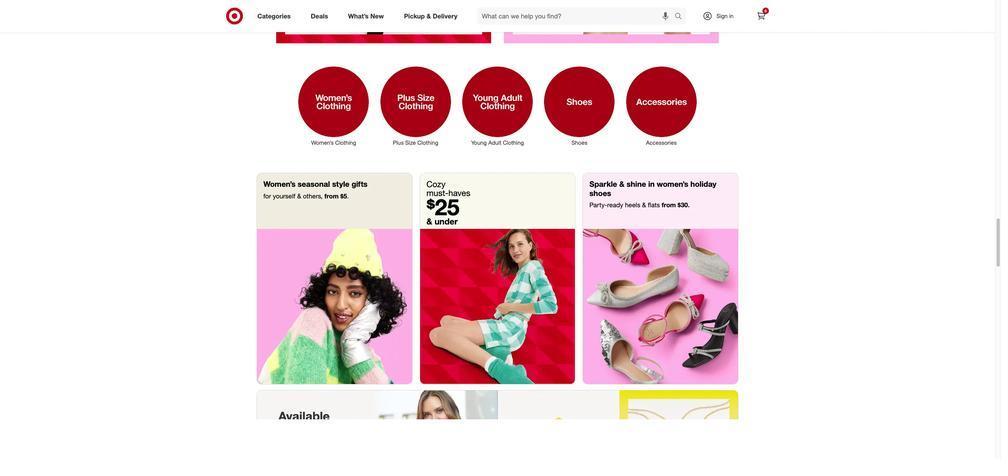 Task type: describe. For each thing, give the bounding box(es) containing it.
flats
[[648, 201, 660, 209]]

cozy
[[427, 179, 446, 189]]

plus size clothing link
[[375, 65, 457, 147]]

women's clothing
[[311, 139, 356, 146]]

shoes
[[590, 188, 611, 198]]

young adult clothing
[[471, 139, 524, 146]]

women's clothing link
[[293, 65, 375, 147]]

young adult clothing link
[[457, 65, 539, 147]]

categories
[[257, 12, 291, 20]]

& left under
[[427, 216, 432, 227]]

& right pickup
[[427, 12, 431, 20]]

young
[[471, 139, 487, 146]]

holiday
[[691, 179, 717, 188]]

yourself
[[273, 192, 295, 200]]

categories link
[[251, 7, 301, 25]]

women's for clothing
[[311, 139, 334, 146]]

accessories
[[646, 139, 677, 146]]

size
[[405, 139, 416, 146]]

deals link
[[304, 7, 338, 25]]

in inside sign in link
[[729, 12, 734, 19]]

adult
[[488, 139, 501, 146]]

new
[[370, 12, 384, 20]]

$30.
[[678, 201, 690, 209]]

What can we help you find? suggestions appear below search field
[[477, 7, 677, 25]]

what's
[[348, 12, 369, 20]]

6 link
[[753, 7, 770, 25]]

plus size clothing
[[393, 139, 438, 146]]

now:
[[278, 421, 306, 436]]

what's new
[[348, 12, 384, 20]]

women's seasonal style gifts for yourself & others, from $5 .
[[263, 179, 368, 200]]

sign in
[[717, 12, 734, 19]]

1 clothing from the left
[[335, 139, 356, 146]]

available
[[278, 409, 330, 424]]

& left shine
[[619, 179, 625, 188]]

what's new link
[[341, 7, 394, 25]]

under
[[435, 216, 458, 227]]

clothing for young adult clothing
[[503, 139, 524, 146]]

delivery
[[433, 12, 458, 20]]

cozy must-haves
[[427, 179, 470, 198]]

scott
[[278, 434, 309, 449]]

haves
[[449, 188, 470, 198]]



Task type: vqa. For each thing, say whether or not it's contained in the screenshot.
Sold
no



Task type: locate. For each thing, give the bounding box(es) containing it.
look 10: micro black mini shirt with metal dot details paired with a black crop tank and cold-shoulder cardi wrap. image
[[504, 0, 719, 43]]

from right flats
[[662, 201, 676, 209]]

& left flats
[[642, 201, 646, 209]]

ready
[[607, 201, 623, 209]]

from inside sparkle & shine in women's holiday shoes party-ready heels & flats from $30.
[[662, 201, 676, 209]]

1 horizontal spatial from
[[662, 201, 676, 209]]

women's inside women's seasonal style gifts for yourself & others, from $5 .
[[263, 179, 296, 188]]

deals
[[311, 12, 328, 20]]

6
[[765, 8, 767, 13]]

.
[[347, 192, 349, 200]]

search button
[[671, 7, 691, 26]]

$25
[[427, 193, 460, 221]]

1 vertical spatial from
[[662, 201, 676, 209]]

0 vertical spatial from
[[324, 192, 339, 200]]

shoes
[[572, 139, 588, 146]]

others,
[[303, 192, 323, 200]]

sparkle & shine in women's holiday shoes party-ready heels & flats from $30.
[[590, 179, 717, 209]]

in right shine
[[648, 179, 655, 188]]

from inside women's seasonal style gifts for yourself & others, from $5 .
[[324, 192, 339, 200]]

from left "$5"
[[324, 192, 339, 200]]

3 clothing from the left
[[503, 139, 524, 146]]

must-
[[427, 188, 449, 198]]

& left others,
[[297, 192, 301, 200]]

2 horizontal spatial clothing
[[503, 139, 524, 146]]

0 vertical spatial women's
[[311, 139, 334, 146]]

look 9: light-gray denim pants, black heels, a shiny tank and metallic hoops. image
[[276, 0, 491, 43]]

0 horizontal spatial from
[[324, 192, 339, 200]]

1 horizontal spatial women's
[[311, 139, 334, 146]]

style
[[332, 179, 350, 188]]

sign in link
[[696, 7, 746, 25]]

$5
[[340, 192, 347, 200]]

1 horizontal spatial in
[[729, 12, 734, 19]]

pickup
[[404, 12, 425, 20]]

sparkle
[[590, 179, 617, 188]]

women's
[[311, 139, 334, 146], [263, 179, 296, 188]]

for
[[263, 192, 271, 200]]

clothing for plus size clothing
[[417, 139, 438, 146]]

party-
[[590, 201, 607, 209]]

gifts
[[352, 179, 368, 188]]

kendra
[[309, 421, 350, 436]]

in inside sparkle & shine in women's holiday shoes party-ready heels & flats from $30.
[[648, 179, 655, 188]]

heels
[[625, 201, 640, 209]]

from
[[324, 192, 339, 200], [662, 201, 676, 209]]

in
[[729, 12, 734, 19], [648, 179, 655, 188]]

& under
[[427, 216, 458, 227]]

2 clothing from the left
[[417, 139, 438, 146]]

0 vertical spatial in
[[729, 12, 734, 19]]

seasonal
[[298, 179, 330, 188]]

in right sign
[[729, 12, 734, 19]]

target
[[278, 447, 314, 459]]

& inside women's seasonal style gifts for yourself & others, from $5 .
[[297, 192, 301, 200]]

shine
[[627, 179, 646, 188]]

&
[[427, 12, 431, 20], [619, 179, 625, 188], [297, 192, 301, 200], [642, 201, 646, 209], [427, 216, 432, 227]]

shoes link
[[539, 65, 621, 147]]

clothing
[[335, 139, 356, 146], [417, 139, 438, 146], [503, 139, 524, 146]]

0 horizontal spatial women's
[[263, 179, 296, 188]]

1 vertical spatial in
[[648, 179, 655, 188]]

accessories link
[[621, 65, 703, 164]]

0 horizontal spatial in
[[648, 179, 655, 188]]

0 horizontal spatial clothing
[[335, 139, 356, 146]]

search
[[671, 13, 691, 21]]

pickup & delivery link
[[397, 7, 468, 25]]

sign
[[717, 12, 728, 19]]

available now: kendra scott x target
[[278, 409, 350, 459]]

women's
[[657, 179, 689, 188]]

plus
[[393, 139, 404, 146]]

1 horizontal spatial clothing
[[417, 139, 438, 146]]

pickup & delivery
[[404, 12, 458, 20]]

women's for seasonal
[[263, 179, 296, 188]]

x
[[313, 434, 319, 449]]

1 vertical spatial women's
[[263, 179, 296, 188]]



